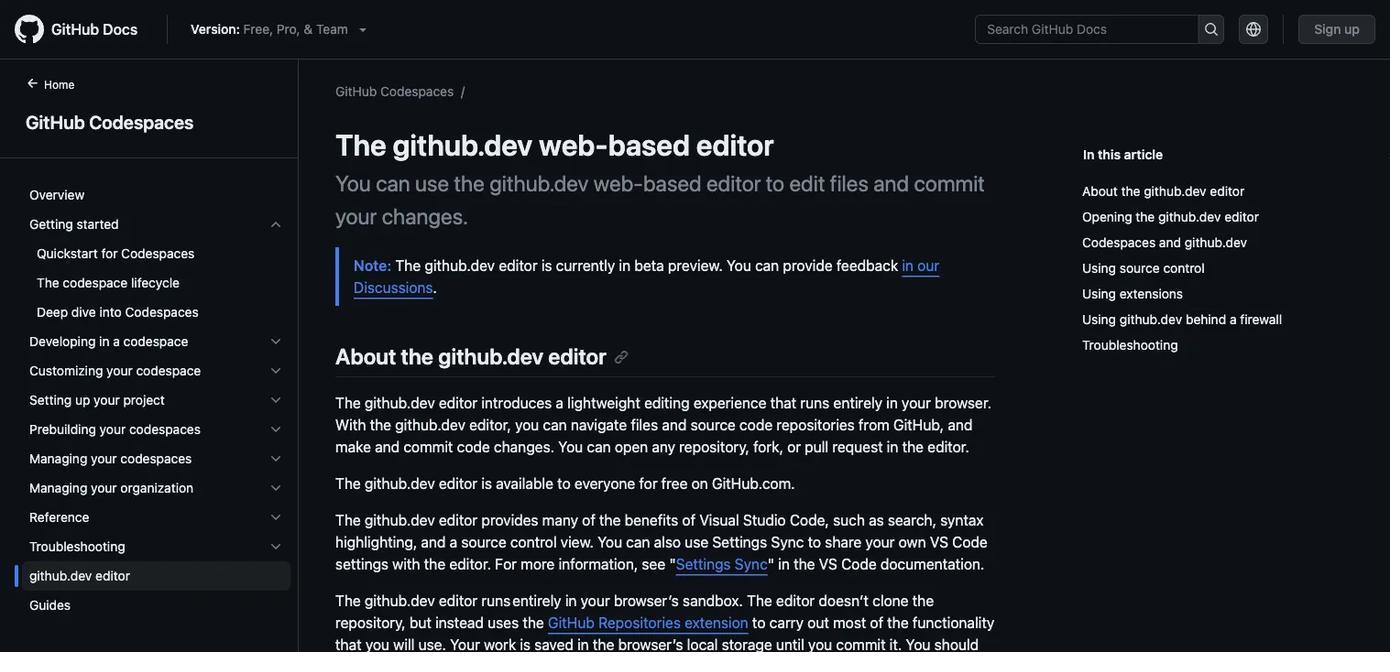 Task type: describe. For each thing, give the bounding box(es) containing it.
github.dev left editor,
[[395, 417, 465, 434]]

sc 9kayk9 0 image for managing your organization
[[269, 481, 283, 496]]

2 horizontal spatial source
[[1120, 261, 1160, 276]]

setting
[[29, 393, 72, 408]]

managing for managing your organization
[[29, 481, 87, 496]]

sc 9kayk9 0 image for getting started
[[269, 217, 283, 232]]

based inside you can use the github.dev web-based editor to edit files and commit your changes.
[[643, 170, 702, 196]]

codespaces and github.dev
[[1082, 235, 1247, 250]]

1 horizontal spatial troubleshooting
[[1082, 338, 1178, 353]]

0 horizontal spatial code
[[457, 439, 490, 456]]

a inside the github.dev editor provides many of the benefits of visual studio code, such as search, syntax highlighting, and a source control view. you can also use settings sync to share your own vs code settings with the editor. for more information, see "
[[450, 534, 457, 551]]

editor inside you can use the github.dev web-based editor to edit files and commit your changes.
[[706, 170, 761, 196]]

changes. inside you can use the github.dev web-based editor to edit files and commit your changes.
[[382, 203, 468, 229]]

codespaces down getting started dropdown button
[[121, 246, 195, 261]]

editor inside the github.dev editor introduces a lightweight editing experience that runs entirely in your browser. with the github.dev editor, you can navigate files and source code repositories from github, and make and commit code changes. you can open any repository, fork, or pull request in the editor.
[[439, 395, 478, 412]]

editor. inside the github.dev editor introduces a lightweight editing experience that runs entirely in your browser. with the github.dev editor, you can navigate files and source code repositories from github, and make and commit code changes. you can open any repository, fork, or pull request in the editor.
[[928, 439, 969, 456]]

such
[[833, 512, 865, 529]]

&
[[304, 22, 313, 37]]

your inside the github.dev editor introduces a lightweight editing experience that runs entirely in your browser. with the github.dev editor, you can navigate files and source code repositories from github, and make and commit code changes. you can open any repository, fork, or pull request in the editor.
[[902, 395, 931, 412]]

using extensions link
[[1082, 281, 1346, 307]]

0 vertical spatial about
[[1082, 184, 1118, 199]]

with
[[335, 417, 366, 434]]

the github.dev editor is available to everyone for free on github.com.
[[335, 475, 795, 493]]

search,
[[888, 512, 937, 529]]

sign
[[1314, 22, 1341, 37]]

getting started
[[29, 217, 119, 232]]

0 vertical spatial web-
[[539, 127, 608, 162]]

instead
[[435, 615, 484, 632]]

0 vertical spatial code
[[740, 417, 773, 434]]

github for github codespaces
[[26, 111, 85, 132]]

navigate
[[571, 417, 627, 434]]

Search GitHub Docs search field
[[976, 16, 1198, 43]]

edit
[[789, 170, 825, 196]]

to carry out most of the functionality that you will use. your work is saved in the browser's local storage until you commit it. you shoul
[[335, 615, 995, 652]]

sign up link
[[1299, 15, 1376, 44]]

behind
[[1186, 312, 1226, 327]]

to inside you can use the github.dev web-based editor to edit files and commit your changes.
[[766, 170, 785, 196]]

changes. inside the github.dev editor introduces a lightweight editing experience that runs entirely in your browser. with the github.dev editor, you can navigate files and source code repositories from github, and make and commit code changes. you can open any repository, fork, or pull request in the editor.
[[494, 439, 554, 456]]

functionality
[[913, 615, 995, 632]]

sync inside the github.dev editor provides many of the benefits of visual studio code, such as search, syntax highlighting, and a source control view. you can also use settings sync to share your own vs code settings with the editor. for more information, see "
[[771, 534, 804, 551]]

1 vertical spatial is
[[481, 475, 492, 493]]

in down studio
[[778, 556, 790, 573]]

2 horizontal spatial is
[[541, 257, 552, 274]]

codespaces down the codespace lifecycle link
[[125, 305, 199, 320]]

triangle down image
[[355, 22, 370, 37]]

codespaces left the /
[[380, 83, 454, 99]]

but
[[410, 615, 432, 632]]

you inside to carry out most of the functionality that you will use. your work is saved in the browser's local storage until you commit it. you shoul
[[906, 637, 931, 652]]

codespaces and github.dev link
[[1082, 230, 1346, 256]]

1 vertical spatial github codespaces link
[[22, 108, 276, 136]]

0 horizontal spatial about the github.dev editor link
[[335, 344, 629, 369]]

work
[[484, 637, 516, 652]]

until
[[776, 637, 804, 652]]

from
[[859, 417, 890, 434]]

using extensions
[[1082, 286, 1183, 301]]

a right behind
[[1230, 312, 1237, 327]]

github.dev up the 'codespaces and github.dev' link
[[1158, 209, 1221, 225]]

provide
[[783, 257, 833, 274]]

will
[[393, 637, 415, 652]]

in down from
[[887, 439, 898, 456]]

quickstart for codespaces
[[37, 246, 195, 261]]

use inside the github.dev editor provides many of the benefits of visual studio code, such as search, syntax highlighting, and a source control view. you can also use settings sync to share your own vs code settings with the editor. for more information, see "
[[685, 534, 709, 551]]

or
[[787, 439, 801, 456]]

make
[[335, 439, 371, 456]]

codespaces down opening at top right
[[1082, 235, 1156, 250]]

saved
[[534, 637, 574, 652]]

our
[[918, 257, 939, 274]]

pull
[[805, 439, 829, 456]]

0 horizontal spatial vs
[[819, 556, 837, 573]]

for
[[495, 556, 517, 573]]

the up discussions
[[395, 257, 421, 274]]

editing
[[644, 395, 690, 412]]

and right make
[[375, 439, 400, 456]]

syntax
[[940, 512, 984, 529]]

deep
[[37, 305, 68, 320]]

vs inside the github.dev editor provides many of the benefits of visual studio code, such as search, syntax highlighting, and a source control view. you can also use settings sync to share your own vs code settings with the editor. for more information, see "
[[930, 534, 948, 551]]

preview.
[[668, 257, 723, 274]]

customizing your codespace button
[[22, 356, 290, 386]]

settings inside the github.dev editor provides many of the benefits of visual studio code, such as search, syntax highlighting, and a source control view. you can also use settings sync to share your own vs code settings with the editor. for more information, see "
[[712, 534, 767, 551]]

1 vertical spatial for
[[639, 475, 658, 493]]

free
[[661, 475, 688, 493]]

getting
[[29, 217, 73, 232]]

setting up your project button
[[22, 386, 290, 415]]

browser's inside the github.dev editor runs entirely in your browser's sandbox. the editor doesn't clone the repository, but instead uses the
[[614, 593, 679, 610]]

control inside the github.dev editor provides many of the benefits of visual studio code, such as search, syntax highlighting, and a source control view. you can also use settings sync to share your own vs code settings with the editor. for more information, see "
[[510, 534, 557, 551]]

github.com.
[[712, 475, 795, 493]]

.
[[433, 279, 437, 296]]

deep dive into codespaces link
[[22, 298, 290, 327]]

pro,
[[277, 22, 300, 37]]

1 vertical spatial settings
[[676, 556, 731, 573]]

0 vertical spatial control
[[1163, 261, 1205, 276]]

version: free, pro, & team
[[191, 22, 348, 37]]

that inside to carry out most of the functionality that you will use. your work is saved in the browser's local storage until you commit it. you shoul
[[335, 637, 362, 652]]

view.
[[561, 534, 594, 551]]

the for the github.dev web-based editor
[[335, 127, 386, 162]]

you inside the github.dev editor introduces a lightweight editing experience that runs entirely in your browser. with the github.dev editor, you can navigate files and source code repositories from github, and make and commit code changes. you can open any repository, fork, or pull request in the editor.
[[558, 439, 583, 456]]

organization
[[120, 481, 194, 496]]

in our discussions link
[[354, 257, 939, 296]]

into
[[99, 305, 122, 320]]

sc 9kayk9 0 image for reference
[[269, 510, 283, 525]]

0 horizontal spatial code
[[841, 556, 877, 573]]

codespaces for managing your codespaces
[[120, 451, 192, 466]]

beta
[[634, 257, 664, 274]]

codespaces up overview link
[[89, 111, 194, 132]]

it.
[[890, 637, 902, 652]]

up for setting
[[75, 393, 90, 408]]

your inside "dropdown button"
[[106, 363, 133, 378]]

github.dev down make
[[365, 475, 435, 493]]

0 vertical spatial based
[[608, 127, 690, 162]]

troubleshooting button
[[22, 532, 290, 562]]

clone
[[873, 593, 909, 610]]

introduces
[[481, 395, 552, 412]]

in inside the github.dev editor runs entirely in your browser's sandbox. the editor doesn't clone the repository, but instead uses the
[[565, 593, 577, 610]]

in up from
[[886, 395, 898, 412]]

available
[[496, 475, 553, 493]]

reference button
[[22, 503, 290, 532]]

github docs
[[51, 21, 138, 38]]

getting started button
[[22, 210, 290, 239]]

in inside in our discussions
[[902, 257, 914, 274]]

sc 9kayk9 0 image for troubleshooting
[[269, 540, 283, 554]]

and down editing
[[662, 417, 687, 434]]

deep dive into codespaces
[[37, 305, 199, 320]]

commit inside the github.dev editor introduces a lightweight editing experience that runs entirely in your browser. with the github.dev editor, you can navigate files and source code repositories from github, and make and commit code changes. you can open any repository, fork, or pull request in the editor.
[[404, 439, 453, 456]]

managing your codespaces
[[29, 451, 192, 466]]

2 horizontal spatial you
[[808, 637, 832, 652]]

1 vertical spatial about
[[335, 344, 396, 369]]

github for github codespaces /
[[335, 83, 377, 99]]

visual
[[699, 512, 739, 529]]

your inside you can use the github.dev web-based editor to edit files and commit your changes.
[[335, 203, 377, 229]]

0 vertical spatial about the github.dev editor
[[1082, 184, 1245, 199]]

the codespace lifecycle link
[[22, 269, 290, 298]]

github.dev down extensions
[[1120, 312, 1182, 327]]

currently
[[556, 257, 615, 274]]

the up carry
[[747, 593, 772, 610]]

in inside dropdown button
[[99, 334, 109, 349]]

to inside the github.dev editor provides many of the benefits of visual studio code, such as search, syntax highlighting, and a source control view. you can also use settings sync to share your own vs code settings with the editor. for more information, see "
[[808, 534, 821, 551]]

using for using source control
[[1082, 261, 1116, 276]]

opening
[[1082, 209, 1132, 225]]

and down the browser.
[[948, 417, 973, 434]]

this
[[1098, 147, 1121, 162]]

can down the navigate
[[587, 439, 611, 456]]

the for the github.dev editor provides many of the benefits of visual studio code, such as search, syntax highlighting, and a source control view. you can also use settings sync to share your own vs code settings with the editor. for more information, see "
[[335, 512, 361, 529]]

github repositories extension link
[[548, 615, 748, 632]]

up for sign
[[1345, 22, 1360, 37]]

highlighting,
[[335, 534, 417, 551]]

github.dev down the /
[[393, 127, 533, 162]]

share
[[825, 534, 862, 551]]

discussions
[[354, 279, 433, 296]]

your
[[450, 637, 480, 652]]

on
[[692, 475, 708, 493]]

using for using github.dev behind a firewall
[[1082, 312, 1116, 327]]

1 vertical spatial about the github.dev editor
[[335, 344, 607, 369]]

github.dev up . in the left of the page
[[425, 257, 495, 274]]

local
[[687, 637, 718, 652]]

github.dev up the opening the github.dev editor
[[1144, 184, 1207, 199]]

code,
[[790, 512, 829, 529]]

your down managing your codespaces
[[91, 481, 117, 496]]

extension
[[685, 615, 748, 632]]

settings sync link
[[676, 556, 768, 573]]



Task type: locate. For each thing, give the bounding box(es) containing it.
0 horizontal spatial about
[[335, 344, 396, 369]]

sc 9kayk9 0 image inside customizing your codespace "dropdown button"
[[269, 364, 283, 378]]

runs
[[800, 395, 830, 412]]

a right introduces
[[556, 395, 564, 412]]

doesn't
[[819, 593, 869, 610]]

that left will
[[335, 637, 362, 652]]

sc 9kayk9 0 image inside the troubleshooting dropdown button
[[269, 540, 283, 554]]

1 horizontal spatial "
[[768, 556, 774, 573]]

github repositories extension
[[548, 615, 748, 632]]

0 vertical spatial code
[[952, 534, 988, 551]]

your down as at the bottom of page
[[866, 534, 895, 551]]

editor inside the github.dev editor provides many of the benefits of visual studio code, such as search, syntax highlighting, and a source control view. you can also use settings sync to share your own vs code settings with the editor. for more information, see "
[[439, 512, 478, 529]]

0 horizontal spatial that
[[335, 637, 362, 652]]

and inside you can use the github.dev web-based editor to edit files and commit your changes.
[[873, 170, 909, 196]]

1 vertical spatial sync
[[735, 556, 768, 573]]

the for the codespace lifecycle
[[37, 275, 59, 290]]

and down the opening the github.dev editor
[[1159, 235, 1181, 250]]

sc 9kayk9 0 image
[[269, 217, 283, 232], [269, 422, 283, 437], [269, 452, 283, 466], [269, 481, 283, 496], [269, 510, 283, 525]]

overview
[[29, 187, 84, 203]]

any
[[652, 439, 675, 456]]

commit up our
[[914, 170, 985, 196]]

1 horizontal spatial repository,
[[679, 439, 750, 456]]

control down codespaces and github.dev
[[1163, 261, 1205, 276]]

github.dev inside the github.dev editor provides many of the benefits of visual studio code, such as search, syntax highlighting, and a source control view. you can also use settings sync to share your own vs code settings with the editor. for more information, see "
[[365, 512, 435, 529]]

sc 9kayk9 0 image inside managing your codespaces dropdown button
[[269, 452, 283, 466]]

the
[[454, 170, 485, 196], [1121, 184, 1140, 199], [1136, 209, 1155, 225], [401, 344, 434, 369], [370, 417, 391, 434], [902, 439, 924, 456], [599, 512, 621, 529], [424, 556, 446, 573], [794, 556, 815, 573], [912, 593, 934, 610], [523, 615, 544, 632], [887, 615, 909, 632], [593, 637, 614, 652]]

you inside the github.dev editor provides many of the benefits of visual studio code, such as search, syntax highlighting, and a source control view. you can also use settings sync to share your own vs code settings with the editor. for more information, see "
[[598, 534, 622, 551]]

1 horizontal spatial files
[[830, 170, 869, 196]]

github.dev
[[393, 127, 533, 162], [490, 170, 589, 196], [1144, 184, 1207, 199], [1158, 209, 1221, 225], [1185, 235, 1247, 250], [425, 257, 495, 274], [1120, 312, 1182, 327], [438, 344, 543, 369], [365, 395, 435, 412], [395, 417, 465, 434], [365, 475, 435, 493], [365, 512, 435, 529], [29, 569, 92, 584], [365, 593, 435, 610]]

codespace inside dropdown button
[[123, 334, 188, 349]]

0 vertical spatial vs
[[930, 534, 948, 551]]

2 vertical spatial using
[[1082, 312, 1116, 327]]

your up note:
[[335, 203, 377, 229]]

can
[[376, 170, 410, 196], [755, 257, 779, 274], [543, 417, 567, 434], [587, 439, 611, 456], [626, 534, 650, 551]]

for inside "github codespaces" element
[[101, 246, 118, 261]]

to up many
[[557, 475, 571, 493]]

0 horizontal spatial changes.
[[382, 203, 468, 229]]

codespaces inside prebuilding your codespaces dropdown button
[[129, 422, 201, 437]]

1 horizontal spatial about
[[1082, 184, 1118, 199]]

settings up settings sync link
[[712, 534, 767, 551]]

the github.dev web-based editor
[[335, 127, 774, 162]]

0 vertical spatial changes.
[[382, 203, 468, 229]]

the inside you can use the github.dev web-based editor to edit files and commit your changes.
[[454, 170, 485, 196]]

in this article element
[[1083, 145, 1354, 164]]

the down github codespaces /
[[335, 127, 386, 162]]

changes. up the available
[[494, 439, 554, 456]]

is right work
[[520, 637, 531, 652]]

based up you can use the github.dev web-based editor to edit files and commit your changes.
[[608, 127, 690, 162]]

sc 9kayk9 0 image inside reference dropdown button
[[269, 510, 283, 525]]

commit down most
[[836, 637, 886, 652]]

2 using from the top
[[1082, 286, 1116, 301]]

github for github docs
[[51, 21, 99, 38]]

github.dev up the guides
[[29, 569, 92, 584]]

github for github repositories extension
[[548, 615, 595, 632]]

and right edit
[[873, 170, 909, 196]]

browser's
[[614, 593, 679, 610], [618, 637, 683, 652]]

2 managing from the top
[[29, 481, 87, 496]]

managing up reference
[[29, 481, 87, 496]]

commit inside to carry out most of the functionality that you will use. your work is saved in the browser's local storage until you commit it. you shoul
[[836, 637, 886, 652]]

0 vertical spatial github codespaces link
[[335, 83, 454, 99]]

0 vertical spatial repository,
[[679, 439, 750, 456]]

5 sc 9kayk9 0 image from the top
[[269, 510, 283, 525]]

1 horizontal spatial is
[[520, 637, 531, 652]]

can down benefits
[[626, 534, 650, 551]]

browser's down github repositories extension
[[618, 637, 683, 652]]

1 vertical spatial changes.
[[494, 439, 554, 456]]

up inside sign up link
[[1345, 22, 1360, 37]]

codespace inside "dropdown button"
[[136, 363, 201, 378]]

the inside getting started element
[[37, 275, 59, 290]]

you right the preview. at top
[[727, 257, 751, 274]]

4 sc 9kayk9 0 image from the top
[[269, 481, 283, 496]]

2 getting started element from the top
[[15, 239, 298, 327]]

managing down prebuilding
[[29, 451, 87, 466]]

1 horizontal spatial editor.
[[928, 439, 969, 456]]

codespaces for prebuilding your codespaces
[[129, 422, 201, 437]]

0 horizontal spatial use
[[415, 170, 449, 196]]

see
[[642, 556, 665, 573]]

for up the codespace lifecycle on the left top of page
[[101, 246, 118, 261]]

commit right make
[[404, 439, 453, 456]]

0 horizontal spatial commit
[[404, 439, 453, 456]]

1 sc 9kayk9 0 image from the top
[[269, 334, 283, 349]]

sc 9kayk9 0 image inside setting up your project dropdown button
[[269, 393, 283, 408]]

sc 9kayk9 0 image for customizing your codespace
[[269, 364, 283, 378]]

the for the github.dev editor introduces a lightweight editing experience that runs entirely in your browser. with the github.dev editor, you can navigate files and source code repositories from github, and make and commit code changes. you can open any repository, fork, or pull request in the editor.
[[335, 395, 361, 412]]

in inside to carry out most of the functionality that you will use. your work is saved in the browser's local storage until you commit it. you shoul
[[577, 637, 589, 652]]

customizing
[[29, 363, 103, 378]]

files inside the github.dev editor introduces a lightweight editing experience that runs entirely in your browser. with the github.dev editor, you can navigate files and source code repositories from github, and make and commit code changes. you can open any repository, fork, or pull request in the editor.
[[631, 417, 658, 434]]

using for using extensions
[[1082, 286, 1116, 301]]

files inside you can use the github.dev web-based editor to edit files and commit your changes.
[[830, 170, 869, 196]]

0 horizontal spatial control
[[510, 534, 557, 551]]

1 sc 9kayk9 0 image from the top
[[269, 217, 283, 232]]

2 vertical spatial source
[[461, 534, 506, 551]]

1 vertical spatial files
[[631, 417, 658, 434]]

github.dev inside "github codespaces" element
[[29, 569, 92, 584]]

and right highlighting,
[[421, 534, 446, 551]]

using source control link
[[1082, 256, 1346, 281]]

1 horizontal spatial source
[[691, 417, 736, 434]]

1 vertical spatial code
[[841, 556, 877, 573]]

1 vertical spatial control
[[510, 534, 557, 551]]

3 using from the top
[[1082, 312, 1116, 327]]

version:
[[191, 22, 240, 37]]

about the github.dev editor up the opening the github.dev editor
[[1082, 184, 1245, 199]]

prebuilding
[[29, 422, 96, 437]]

files up open
[[631, 417, 658, 434]]

can inside you can use the github.dev web-based editor to edit files and commit your changes.
[[376, 170, 410, 196]]

0 vertical spatial using
[[1082, 261, 1116, 276]]

the github.dev editor runs entirely in your browser's sandbox. the editor doesn't clone the repository, but instead uses the
[[335, 593, 934, 632]]

is inside to carry out most of the functionality that you will use. your work is saved in the browser's local storage until you commit it. you shoul
[[520, 637, 531, 652]]

your
[[335, 203, 377, 229], [106, 363, 133, 378], [94, 393, 120, 408], [902, 395, 931, 412], [100, 422, 126, 437], [91, 451, 117, 466], [91, 481, 117, 496], [866, 534, 895, 551], [581, 593, 610, 610]]

prebuilding your codespaces
[[29, 422, 201, 437]]

that inside the github.dev editor introduces a lightweight editing experience that runs entirely in your browser. with the github.dev editor, you can navigate files and source code repositories from github, and make and commit code changes. you can open any repository, fork, or pull request in the editor.
[[770, 395, 797, 412]]

2 vertical spatial is
[[520, 637, 531, 652]]

1 horizontal spatial code
[[740, 417, 773, 434]]

getting started element
[[15, 210, 298, 327], [15, 239, 298, 327]]

troubleshooting inside dropdown button
[[29, 539, 125, 554]]

you down introduces
[[515, 417, 539, 434]]

1 vertical spatial up
[[75, 393, 90, 408]]

of left visual on the bottom right
[[682, 512, 696, 529]]

select language: current language is english image
[[1247, 22, 1261, 37]]

0 vertical spatial managing
[[29, 451, 87, 466]]

using github.dev behind a firewall link
[[1082, 307, 1346, 333]]

github.dev up introduces
[[438, 344, 543, 369]]

sync down studio
[[735, 556, 768, 573]]

1 horizontal spatial for
[[639, 475, 658, 493]]

0 horizontal spatial "
[[669, 556, 676, 573]]

commit inside you can use the github.dev web-based editor to edit files and commit your changes.
[[914, 170, 985, 196]]

you inside you can use the github.dev web-based editor to edit files and commit your changes.
[[335, 170, 371, 196]]

sign up
[[1314, 22, 1360, 37]]

1 vertical spatial commit
[[404, 439, 453, 456]]

your up prebuilding your codespaces
[[94, 393, 120, 408]]

editor inside "github codespaces" element
[[95, 569, 130, 584]]

a inside the github.dev editor introduces a lightweight editing experience that runs entirely in your browser. with the github.dev editor, you can navigate files and source code repositories from github, and make and commit code changes. you can open any repository, fork, or pull request in the editor.
[[556, 395, 564, 412]]

setting up your project
[[29, 393, 165, 408]]

out
[[808, 615, 829, 632]]

the for the github.dev editor is available to everyone for free on github.com.
[[335, 475, 361, 493]]

the
[[335, 127, 386, 162], [395, 257, 421, 274], [37, 275, 59, 290], [335, 395, 361, 412], [335, 475, 361, 493], [335, 512, 361, 529], [335, 593, 361, 610], [747, 593, 772, 610]]

0 vertical spatial commit
[[914, 170, 985, 196]]

sc 9kayk9 0 image for managing your codespaces
[[269, 452, 283, 466]]

you left will
[[365, 637, 389, 652]]

experience
[[694, 395, 766, 412]]

1 managing from the top
[[29, 451, 87, 466]]

1 vertical spatial source
[[691, 417, 736, 434]]

settings up the sandbox. in the bottom of the page
[[676, 556, 731, 573]]

code down editor,
[[457, 439, 490, 456]]

2 vertical spatial commit
[[836, 637, 886, 652]]

own
[[899, 534, 926, 551]]

and
[[873, 170, 909, 196], [1159, 235, 1181, 250], [662, 417, 687, 434], [948, 417, 973, 434], [375, 439, 400, 456], [421, 534, 446, 551]]

1 horizontal spatial you
[[515, 417, 539, 434]]

1 getting started element from the top
[[15, 210, 298, 327]]

1 horizontal spatial up
[[1345, 22, 1360, 37]]

editor. inside the github.dev editor provides many of the benefits of visual studio code, such as search, syntax highlighting, and a source control view. you can also use settings sync to share your own vs code settings with the editor. for more information, see "
[[449, 556, 491, 573]]

3 sc 9kayk9 0 image from the top
[[269, 393, 283, 408]]

sc 9kayk9 0 image inside developing in a codespace dropdown button
[[269, 334, 283, 349]]

codespaces down prebuilding your codespaces dropdown button
[[120, 451, 192, 466]]

managing your codespaces button
[[22, 444, 290, 474]]

benefits
[[625, 512, 678, 529]]

sc 9kayk9 0 image for prebuilding your codespaces
[[269, 422, 283, 437]]

troubleshooting
[[1082, 338, 1178, 353], [29, 539, 125, 554]]

you right it.
[[906, 637, 931, 652]]

your inside the github.dev editor runs entirely in your browser's sandbox. the editor doesn't clone the repository, but instead uses the
[[581, 593, 610, 610]]

sc 9kayk9 0 image inside getting started dropdown button
[[269, 217, 283, 232]]

None search field
[[975, 15, 1225, 44]]

0 vertical spatial browser's
[[614, 593, 679, 610]]

up inside setting up your project dropdown button
[[75, 393, 90, 408]]

a inside dropdown button
[[113, 334, 120, 349]]

codespaces down setting up your project dropdown button
[[129, 422, 201, 437]]

source inside the github.dev editor introduces a lightweight editing experience that runs entirely in your browser. with the github.dev editor, you can navigate files and source code repositories from github, and make and commit code changes. you can open any repository, fork, or pull request in the editor.
[[691, 417, 736, 434]]

github.dev inside the github.dev editor runs entirely in your browser's sandbox. the editor doesn't clone the repository, but instead uses the
[[365, 593, 435, 610]]

using down using extensions on the right of the page
[[1082, 312, 1116, 327]]

0 vertical spatial sync
[[771, 534, 804, 551]]

you down the navigate
[[558, 439, 583, 456]]

github codespaces /
[[335, 83, 465, 99]]

codespace
[[63, 275, 128, 290], [123, 334, 188, 349], [136, 363, 201, 378]]

about the github.dev editor link
[[1082, 179, 1346, 204], [335, 344, 629, 369]]

1 horizontal spatial sync
[[771, 534, 804, 551]]

the for the github.dev editor runs entirely in your browser's sandbox. the editor doesn't clone the repository, but instead uses the
[[335, 593, 361, 610]]

0 horizontal spatial you
[[365, 637, 389, 652]]

0 vertical spatial editor.
[[928, 439, 969, 456]]

" down studio
[[768, 556, 774, 573]]

0 horizontal spatial github codespaces link
[[22, 108, 276, 136]]

codespace inside getting started element
[[63, 275, 128, 290]]

is left the available
[[481, 475, 492, 493]]

3 sc 9kayk9 0 image from the top
[[269, 452, 283, 466]]

of
[[582, 512, 595, 529], [682, 512, 696, 529], [870, 615, 883, 632]]

repositories
[[598, 615, 681, 632]]

your down 'developing in a codespace'
[[106, 363, 133, 378]]

0 horizontal spatial is
[[481, 475, 492, 493]]

web- inside you can use the github.dev web-based editor to edit files and commit your changes.
[[594, 170, 643, 196]]

code
[[952, 534, 988, 551], [841, 556, 877, 573]]

in down information,
[[565, 593, 577, 610]]

1 vertical spatial web-
[[594, 170, 643, 196]]

sc 9kayk9 0 image
[[269, 334, 283, 349], [269, 364, 283, 378], [269, 393, 283, 408], [269, 540, 283, 554]]

github.dev up but
[[365, 593, 435, 610]]

search image
[[1204, 22, 1219, 37]]

github docs link
[[15, 15, 152, 44]]

control
[[1163, 261, 1205, 276], [510, 534, 557, 551]]

about the github.dev editor link down "in this article" element at right
[[1082, 179, 1346, 204]]

browser's up github repositories extension
[[614, 593, 679, 610]]

1 vertical spatial codespace
[[123, 334, 188, 349]]

code up fork,
[[740, 417, 773, 434]]

editor. left for
[[449, 556, 491, 573]]

github up saved
[[548, 615, 595, 632]]

1 horizontal spatial commit
[[836, 637, 886, 652]]

using up using extensions on the right of the page
[[1082, 261, 1116, 276]]

1 vertical spatial managing
[[29, 481, 87, 496]]

project
[[123, 393, 165, 408]]

1 horizontal spatial github codespaces link
[[335, 83, 454, 99]]

can left the navigate
[[543, 417, 567, 434]]

reference
[[29, 510, 89, 525]]

1 vertical spatial repository,
[[335, 615, 406, 632]]

use inside you can use the github.dev web-based editor to edit files and commit your changes.
[[415, 170, 449, 196]]

1 horizontal spatial code
[[952, 534, 988, 551]]

you inside the github.dev editor introduces a lightweight editing experience that runs entirely in your browser. with the github.dev editor, you can navigate files and source code repositories from github, and make and commit code changes. you can open any repository, fork, or pull request in the editor.
[[515, 417, 539, 434]]

of inside to carry out most of the functionality that you will use. your work is saved in the browser's local storage until you commit it. you shoul
[[870, 615, 883, 632]]

0 vertical spatial codespaces
[[129, 422, 201, 437]]

for
[[101, 246, 118, 261], [639, 475, 658, 493]]

fork,
[[753, 439, 783, 456]]

1 horizontal spatial about the github.dev editor link
[[1082, 179, 1346, 204]]

the down the settings
[[335, 593, 361, 610]]

1 vertical spatial about the github.dev editor link
[[335, 344, 629, 369]]

the down make
[[335, 475, 361, 493]]

2 horizontal spatial of
[[870, 615, 883, 632]]

source up using extensions on the right of the page
[[1120, 261, 1160, 276]]

codespace down developing in a codespace dropdown button
[[136, 363, 201, 378]]

1 vertical spatial codespaces
[[120, 451, 192, 466]]

1 vertical spatial using
[[1082, 286, 1116, 301]]

repositories
[[776, 417, 855, 434]]

source down experience
[[691, 417, 736, 434]]

0 horizontal spatial sync
[[735, 556, 768, 573]]

a down deep dive into codespaces
[[113, 334, 120, 349]]

github.dev down the opening the github.dev editor link
[[1185, 235, 1247, 250]]

with
[[392, 556, 420, 573]]

the inside the github.dev editor provides many of the benefits of visual studio code, such as search, syntax highlighting, and a source control view. you can also use settings sync to share your own vs code settings with the editor. for more information, see "
[[335, 512, 361, 529]]

that
[[770, 395, 797, 412], [335, 637, 362, 652]]

sc 9kayk9 0 image for setting up your project
[[269, 393, 283, 408]]

guides
[[29, 598, 71, 613]]

managing for managing your codespaces
[[29, 451, 87, 466]]

your down information,
[[581, 593, 610, 610]]

2 vertical spatial codespace
[[136, 363, 201, 378]]

your inside the github.dev editor provides many of the benefits of visual studio code, such as search, syntax highlighting, and a source control view. you can also use settings sync to share your own vs code settings with the editor. for more information, see "
[[866, 534, 895, 551]]

0 horizontal spatial source
[[461, 534, 506, 551]]

sc 9kayk9 0 image inside prebuilding your codespaces dropdown button
[[269, 422, 283, 437]]

repository, inside the github.dev editor introduces a lightweight editing experience that runs entirely in your browser. with the github.dev editor, you can navigate files and source code repositories from github, and make and commit code changes. you can open any repository, fork, or pull request in the editor.
[[679, 439, 750, 456]]

github.dev editor
[[29, 569, 130, 584]]

browser's inside to carry out most of the functionality that you will use. your work is saved in the browser's local storage until you commit it. you shoul
[[618, 637, 683, 652]]

to inside to carry out most of the functionality that you will use. your work is saved in the browser's local storage until you commit it. you shoul
[[752, 615, 766, 632]]

1 vertical spatial browser's
[[618, 637, 683, 652]]

0 vertical spatial up
[[1345, 22, 1360, 37]]

can left provide
[[755, 257, 779, 274]]

1 vertical spatial vs
[[819, 556, 837, 573]]

1 " from the left
[[669, 556, 676, 573]]

sc 9kayk9 0 image for developing in a codespace
[[269, 334, 283, 349]]

extensions
[[1120, 286, 1183, 301]]

you up note:
[[335, 170, 371, 196]]

github.dev editor link
[[22, 562, 290, 591]]

0 horizontal spatial troubleshooting
[[29, 539, 125, 554]]

and inside the github.dev editor provides many of the benefits of visual studio code, such as search, syntax highlighting, and a source control view. you can also use settings sync to share your own vs code settings with the editor. for more information, see "
[[421, 534, 446, 551]]

1 vertical spatial code
[[457, 439, 490, 456]]

settings sync " in the vs code documentation.
[[676, 556, 985, 573]]

troubleshooting link
[[1082, 333, 1346, 358]]

4 sc 9kayk9 0 image from the top
[[269, 540, 283, 554]]

troubleshooting down using extensions on the right of the page
[[1082, 338, 1178, 353]]

0 vertical spatial that
[[770, 395, 797, 412]]

getting started element containing quickstart for codespaces
[[15, 239, 298, 327]]

browser.
[[935, 395, 992, 412]]

studio
[[743, 512, 786, 529]]

2 horizontal spatial commit
[[914, 170, 985, 196]]

0 vertical spatial about the github.dev editor link
[[1082, 179, 1346, 204]]

sync down code,
[[771, 534, 804, 551]]

github codespaces
[[26, 111, 194, 132]]

1 horizontal spatial vs
[[930, 534, 948, 551]]

you down out
[[808, 637, 832, 652]]

github.dev inside you can use the github.dev web-based editor to edit files and commit your changes.
[[490, 170, 589, 196]]

" inside the github.dev editor provides many of the benefits of visual studio code, such as search, syntax highlighting, and a source control view. you can also use settings sync to share your own vs code settings with the editor. for more information, see "
[[669, 556, 676, 573]]

information,
[[559, 556, 638, 573]]

in left the beta
[[619, 257, 631, 274]]

source
[[1120, 261, 1160, 276], [691, 417, 736, 434], [461, 534, 506, 551]]

github,
[[893, 417, 944, 434]]

in
[[1083, 147, 1095, 162]]

1 horizontal spatial of
[[682, 512, 696, 529]]

the inside the github.dev editor introduces a lightweight editing experience that runs entirely in your browser. with the github.dev editor, you can navigate files and source code repositories from github, and make and commit code changes. you can open any repository, fork, or pull request in the editor.
[[335, 395, 361, 412]]

0 horizontal spatial files
[[631, 417, 658, 434]]

the up with at bottom left
[[335, 395, 361, 412]]

files
[[830, 170, 869, 196], [631, 417, 658, 434]]

0 horizontal spatial of
[[582, 512, 595, 529]]

repository, up will
[[335, 615, 406, 632]]

changes. up note:
[[382, 203, 468, 229]]

you up information,
[[598, 534, 622, 551]]

about the github.dev editor link up introduces
[[335, 344, 629, 369]]

code down syntax
[[952, 534, 988, 551]]

up
[[1345, 22, 1360, 37], [75, 393, 90, 408]]

developing in a codespace button
[[22, 327, 290, 356]]

1 vertical spatial troubleshooting
[[29, 539, 125, 554]]

developing
[[29, 334, 96, 349]]

1 vertical spatial based
[[643, 170, 702, 196]]

0 vertical spatial settings
[[712, 534, 767, 551]]

more
[[521, 556, 555, 573]]

1 horizontal spatial control
[[1163, 261, 1205, 276]]

getting started element containing getting started
[[15, 210, 298, 327]]

commit
[[914, 170, 985, 196], [404, 439, 453, 456], [836, 637, 886, 652]]

based up the preview. at top
[[643, 170, 702, 196]]

changes.
[[382, 203, 468, 229], [494, 439, 554, 456]]

note: the github.dev editor is currently in beta preview. you can provide feedback
[[354, 257, 902, 274]]

github down triangle down image
[[335, 83, 377, 99]]

uses
[[488, 615, 519, 632]]

a
[[1230, 312, 1237, 327], [113, 334, 120, 349], [556, 395, 564, 412], [450, 534, 457, 551]]

to left edit
[[766, 170, 785, 196]]

1 using from the top
[[1082, 261, 1116, 276]]

repository, inside the github.dev editor runs entirely in your browser's sandbox. the editor doesn't clone the repository, but instead uses the
[[335, 615, 406, 632]]

as
[[869, 512, 884, 529]]

0 horizontal spatial up
[[75, 393, 90, 408]]

1 horizontal spatial that
[[770, 395, 797, 412]]

2 " from the left
[[768, 556, 774, 573]]

vs up documentation.
[[930, 534, 948, 551]]

request
[[832, 439, 883, 456]]

your up managing your codespaces
[[100, 422, 126, 437]]

1 vertical spatial use
[[685, 534, 709, 551]]

codespace down deep dive into codespaces link
[[123, 334, 188, 349]]

2 sc 9kayk9 0 image from the top
[[269, 422, 283, 437]]

codespaces inside managing your codespaces dropdown button
[[120, 451, 192, 466]]

about the github.dev editor up introduces
[[335, 344, 607, 369]]

github codespaces element
[[0, 74, 299, 651]]

your up managing your organization
[[91, 451, 117, 466]]

2 sc 9kayk9 0 image from the top
[[269, 364, 283, 378]]

many
[[542, 512, 578, 529]]

0 vertical spatial use
[[415, 170, 449, 196]]

of up view.
[[582, 512, 595, 529]]

up right sign on the right of page
[[1345, 22, 1360, 37]]

about up with at bottom left
[[335, 344, 396, 369]]

use
[[415, 170, 449, 196], [685, 534, 709, 551]]

prebuilding your codespaces button
[[22, 415, 290, 444]]

code down share
[[841, 556, 877, 573]]

about up opening at top right
[[1082, 184, 1118, 199]]

repository, up on
[[679, 439, 750, 456]]

0 horizontal spatial about the github.dev editor
[[335, 344, 607, 369]]

1 vertical spatial that
[[335, 637, 362, 652]]

1 vertical spatial editor.
[[449, 556, 491, 573]]

github codespaces link up overview link
[[22, 108, 276, 136]]

github.dev up with at bottom left
[[365, 395, 435, 412]]

0 horizontal spatial repository,
[[335, 615, 406, 632]]

source inside the github.dev editor provides many of the benefits of visual studio code, such as search, syntax highlighting, and a source control view. you can also use settings sync to share your own vs code settings with the editor. for more information, see "
[[461, 534, 506, 551]]

entirely
[[833, 395, 882, 412]]

code
[[740, 417, 773, 434], [457, 439, 490, 456]]

sc 9kayk9 0 image inside managing your organization dropdown button
[[269, 481, 283, 496]]

code inside the github.dev editor provides many of the benefits of visual studio code, such as search, syntax highlighting, and a source control view. you can also use settings sync to share your own vs code settings with the editor. for more information, see "
[[952, 534, 988, 551]]

0 horizontal spatial editor.
[[449, 556, 491, 573]]

can inside the github.dev editor provides many of the benefits of visual studio code, such as search, syntax highlighting, and a source control view. you can also use settings sync to share your own vs code settings with the editor. for more information, see "
[[626, 534, 650, 551]]

codespaces
[[129, 422, 201, 437], [120, 451, 192, 466]]



Task type: vqa. For each thing, say whether or not it's contained in the screenshot.
their
no



